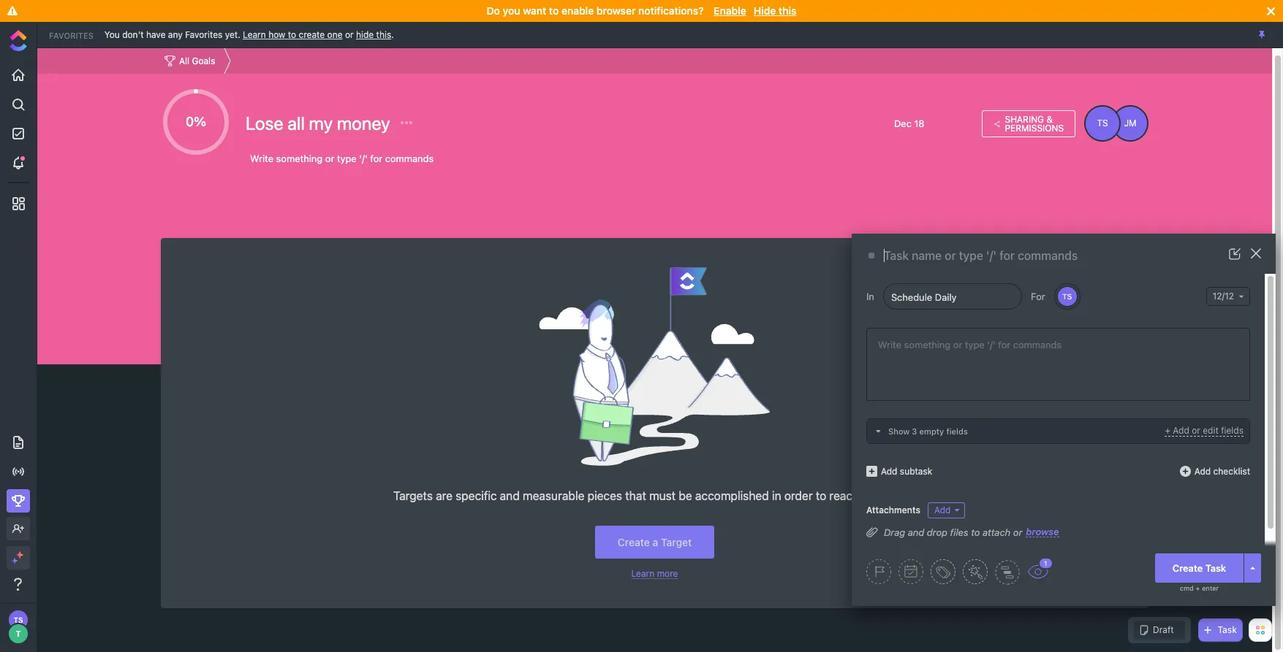 Task type: describe. For each thing, give the bounding box(es) containing it.
add subtask
[[881, 466, 932, 477]]

12/12 button
[[1206, 287, 1250, 306]]

reach
[[829, 490, 859, 503]]

0 horizontal spatial ts
[[13, 616, 23, 625]]

attachments
[[866, 505, 920, 516]]

for
[[1031, 291, 1045, 302]]

to right how
[[288, 29, 296, 40]]

sharing & permissions
[[1005, 114, 1064, 133]]

0 horizontal spatial this
[[376, 29, 391, 40]]

set priority element
[[866, 560, 891, 585]]

ts inside dropdown button
[[1063, 292, 1072, 301]]

0 vertical spatial learn
[[243, 29, 266, 40]]

create
[[299, 29, 325, 40]]

goal.
[[889, 490, 916, 503]]

.
[[391, 29, 394, 40]]

one
[[327, 29, 343, 40]]

jm
[[1124, 118, 1137, 129]]

specific
[[456, 490, 497, 503]]

are
[[436, 490, 453, 503]]

drag and drop files to attach or browse
[[884, 526, 1059, 538]]

to right order on the bottom of the page
[[816, 490, 826, 503]]

add for add
[[934, 505, 951, 516]]

t
[[16, 629, 21, 639]]

files
[[950, 527, 968, 538]]

learn more
[[631, 569, 678, 580]]

Task name or type '/' for commands text field
[[884, 249, 1203, 264]]

and inside the drag and drop files to attach or browse
[[908, 527, 924, 538]]

&
[[1047, 114, 1053, 125]]

or inside the drag and drop files to attach or browse
[[1013, 527, 1022, 538]]

do
[[487, 4, 500, 17]]

dec
[[894, 117, 912, 129]]

3
[[912, 427, 917, 436]]

show 3 empty fields
[[888, 427, 968, 436]]

enable
[[561, 4, 594, 17]]

measurable
[[523, 490, 584, 503]]

browse
[[1026, 526, 1059, 538]]

+ inside custom fields element
[[1165, 426, 1170, 436]]

add button
[[928, 503, 965, 519]]

edit
[[1203, 426, 1219, 436]]

cmd + enter
[[1180, 585, 1219, 593]]

dec 18
[[894, 117, 925, 129]]

1 horizontal spatial fields
[[1221, 426, 1244, 436]]

want
[[523, 4, 546, 17]]

0 vertical spatial task
[[1205, 563, 1226, 574]]

drop
[[927, 527, 948, 538]]

sparkle svg 2 image
[[12, 559, 17, 564]]

to right want
[[549, 4, 559, 17]]

lose all my money
[[246, 113, 394, 134]]

notifications?
[[638, 4, 704, 17]]

dec 18 button
[[894, 117, 975, 129]]

custom fields element
[[866, 419, 1250, 445]]

learn how to create one link
[[243, 29, 343, 40]]

add checklist
[[1194, 466, 1250, 477]]

that
[[625, 490, 646, 503]]

hide
[[356, 29, 374, 40]]

0 horizontal spatial and
[[500, 490, 520, 503]]

1 vertical spatial learn
[[631, 569, 655, 580]]

lose
[[246, 113, 283, 134]]

1 vertical spatial +
[[1196, 585, 1200, 593]]

all goals
[[179, 55, 215, 66]]

add for add subtask
[[881, 466, 897, 477]]

ts t
[[13, 616, 23, 639]]

order
[[784, 490, 813, 503]]

don't
[[122, 29, 144, 40]]

you
[[503, 4, 520, 17]]

enable
[[714, 4, 746, 17]]

pieces
[[588, 490, 622, 503]]

any
[[168, 29, 183, 40]]

you
[[104, 29, 120, 40]]

to inside the drag and drop files to attach or browse
[[971, 527, 980, 538]]

browser
[[597, 4, 636, 17]]

or inside custom fields element
[[1192, 426, 1200, 436]]

show
[[888, 427, 910, 436]]

enter
[[1202, 585, 1219, 593]]

drag
[[884, 527, 905, 538]]

hide
[[754, 4, 776, 17]]



Task type: locate. For each thing, give the bounding box(es) containing it.
2 horizontal spatial ts
[[1097, 118, 1108, 129]]

targets
[[393, 490, 433, 503]]

this
[[779, 4, 797, 17], [376, 29, 391, 40]]

1 horizontal spatial favorites
[[185, 29, 222, 40]]

0 vertical spatial ts
[[1097, 118, 1108, 129]]

must
[[649, 490, 676, 503]]

0 horizontal spatial learn
[[243, 29, 266, 40]]

task up enter
[[1205, 563, 1226, 574]]

fields right empty
[[946, 427, 968, 436]]

+ left edit
[[1165, 426, 1170, 436]]

0 horizontal spatial +
[[1165, 426, 1170, 436]]

2 horizontal spatial or
[[1192, 426, 1200, 436]]

all goals link
[[161, 52, 219, 71]]

1 horizontal spatial or
[[1013, 527, 1022, 538]]

subtask
[[900, 466, 932, 477]]

set priority image
[[866, 560, 891, 585]]

2 vertical spatial or
[[1013, 527, 1022, 538]]

more
[[657, 569, 678, 580]]

1 vertical spatial this
[[376, 29, 391, 40]]

1 horizontal spatial and
[[908, 527, 924, 538]]

you don't have any favorites yet. learn how to create one or hide this .
[[104, 29, 394, 40]]

0 vertical spatial this
[[779, 4, 797, 17]]

1 button
[[1027, 558, 1053, 580]]

empty
[[919, 427, 944, 436]]

be
[[679, 490, 692, 503]]

0 vertical spatial +
[[1165, 426, 1170, 436]]

task
[[1205, 563, 1226, 574], [1218, 625, 1237, 636]]

my
[[309, 113, 333, 134]]

add left checklist
[[1194, 466, 1211, 477]]

ts up t
[[13, 616, 23, 625]]

and right specific
[[500, 490, 520, 503]]

or
[[345, 29, 354, 40], [1192, 426, 1200, 436], [1013, 527, 1022, 538]]

add inside dropdown button
[[934, 505, 951, 516]]

0 vertical spatial and
[[500, 490, 520, 503]]

learn more link
[[631, 569, 678, 580]]

your
[[862, 490, 886, 503]]

or right 'one'
[[345, 29, 354, 40]]

and
[[500, 490, 520, 503], [908, 527, 924, 538]]

add left subtask
[[881, 466, 897, 477]]

ts right "for"
[[1063, 292, 1072, 301]]

fields right edit
[[1221, 426, 1244, 436]]

fields
[[1221, 426, 1244, 436], [946, 427, 968, 436]]

0 horizontal spatial or
[[345, 29, 354, 40]]

1
[[1044, 560, 1047, 568]]

+
[[1165, 426, 1170, 436], [1196, 585, 1200, 593]]

learn left more
[[631, 569, 655, 580]]

money
[[337, 113, 390, 134]]

1 horizontal spatial +
[[1196, 585, 1200, 593]]

create task
[[1173, 563, 1226, 574]]

add inside custom fields element
[[1173, 426, 1189, 436]]

add for add checklist
[[1194, 466, 1211, 477]]

create a target
[[618, 537, 692, 549]]

1 vertical spatial task
[[1218, 625, 1237, 636]]

2 vertical spatial ts
[[13, 616, 23, 625]]

ts left jm on the right of the page
[[1097, 118, 1108, 129]]

sharing
[[1005, 114, 1044, 125]]

favorites
[[185, 29, 222, 40], [49, 30, 93, 40]]

12/12
[[1213, 291, 1234, 302]]

1 horizontal spatial ts
[[1063, 292, 1072, 301]]

1 vertical spatial ts
[[1063, 292, 1072, 301]]

sparkle svg 1 image
[[16, 552, 23, 559]]

ts button
[[1056, 286, 1078, 308]]

0 vertical spatial or
[[345, 29, 354, 40]]

favorites left you
[[49, 30, 93, 40]]

to
[[549, 4, 559, 17], [288, 29, 296, 40], [816, 490, 826, 503], [971, 527, 980, 538]]

yet.
[[225, 29, 240, 40]]

create
[[1173, 563, 1203, 574]]

learn
[[243, 29, 266, 40], [631, 569, 655, 580]]

or left edit
[[1192, 426, 1200, 436]]

to right files
[[971, 527, 980, 538]]

all
[[287, 113, 305, 134]]

1 vertical spatial and
[[908, 527, 924, 538]]

0 horizontal spatial fields
[[946, 427, 968, 436]]

add left edit
[[1173, 426, 1189, 436]]

checklist
[[1213, 466, 1250, 477]]

do you want to enable browser notifications? enable hide this
[[487, 4, 797, 17]]

permissions
[[1005, 122, 1064, 133]]

ts
[[1097, 118, 1108, 129], [1063, 292, 1072, 301], [13, 616, 23, 625]]

accomplished
[[695, 490, 769, 503]]

in
[[772, 490, 781, 503]]

1 horizontal spatial this
[[779, 4, 797, 17]]

0 horizontal spatial favorites
[[49, 30, 93, 40]]

add
[[1173, 426, 1189, 436], [881, 466, 897, 477], [1194, 466, 1211, 477], [934, 505, 951, 516]]

have
[[146, 29, 166, 40]]

cmd
[[1180, 585, 1194, 593]]

learn right yet.
[[243, 29, 266, 40]]

attach
[[983, 527, 1011, 538]]

1 vertical spatial or
[[1192, 426, 1200, 436]]

favorites up all goals
[[185, 29, 222, 40]]

18
[[914, 117, 925, 129]]

and left drop
[[908, 527, 924, 538]]

how
[[268, 29, 285, 40]]

or right attach
[[1013, 527, 1022, 538]]

targets are specific and measurable pieces that must be accomplished in order to reach your goal.
[[393, 490, 916, 503]]

+ add or edit fields
[[1165, 426, 1244, 436]]

task down enter
[[1218, 625, 1237, 636]]

+ right cmd
[[1196, 585, 1200, 593]]

1 horizontal spatial learn
[[631, 569, 655, 580]]

in
[[866, 291, 874, 302]]

hide this link
[[356, 29, 391, 40]]

add up drop
[[934, 505, 951, 516]]



Task type: vqa. For each thing, say whether or not it's contained in the screenshot.
topmost "cell"
no



